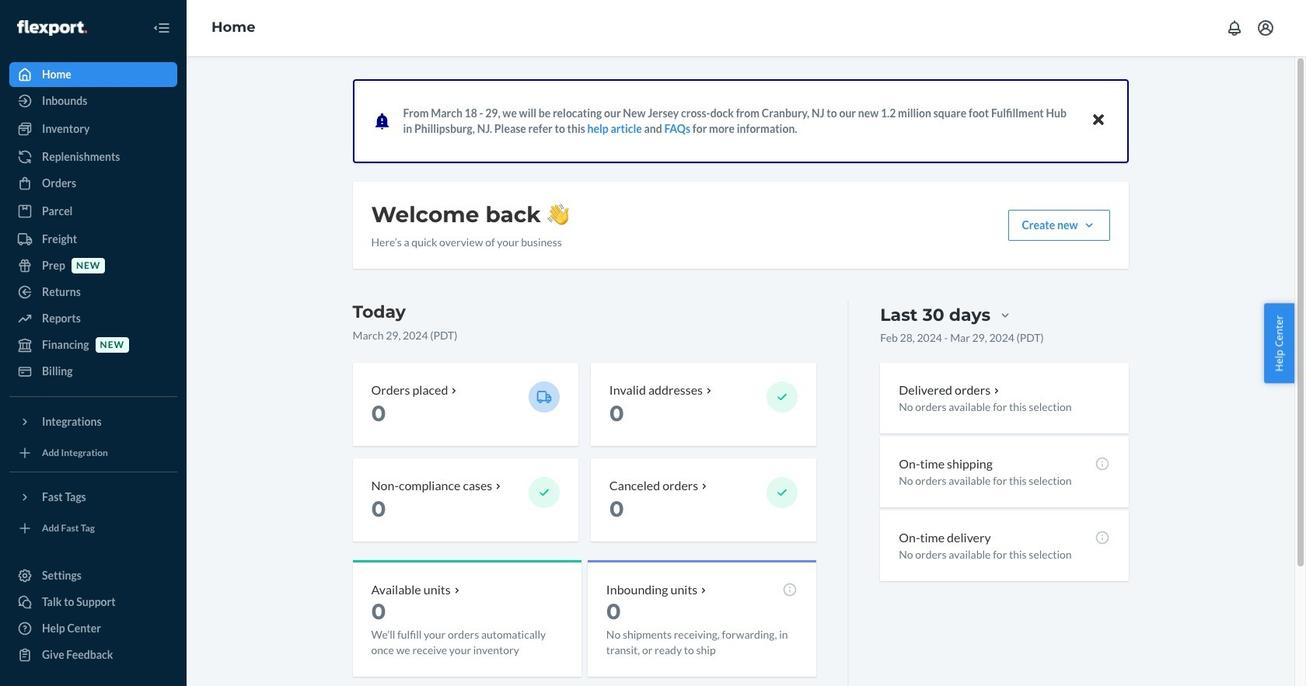 Task type: locate. For each thing, give the bounding box(es) containing it.
close image
[[1093, 111, 1104, 129]]

hand-wave emoji image
[[547, 204, 569, 226]]



Task type: vqa. For each thing, say whether or not it's contained in the screenshot.
H number field
no



Task type: describe. For each thing, give the bounding box(es) containing it.
close navigation image
[[152, 19, 171, 37]]

flexport logo image
[[17, 20, 87, 36]]

open account menu image
[[1257, 19, 1275, 37]]

open notifications image
[[1226, 19, 1244, 37]]



